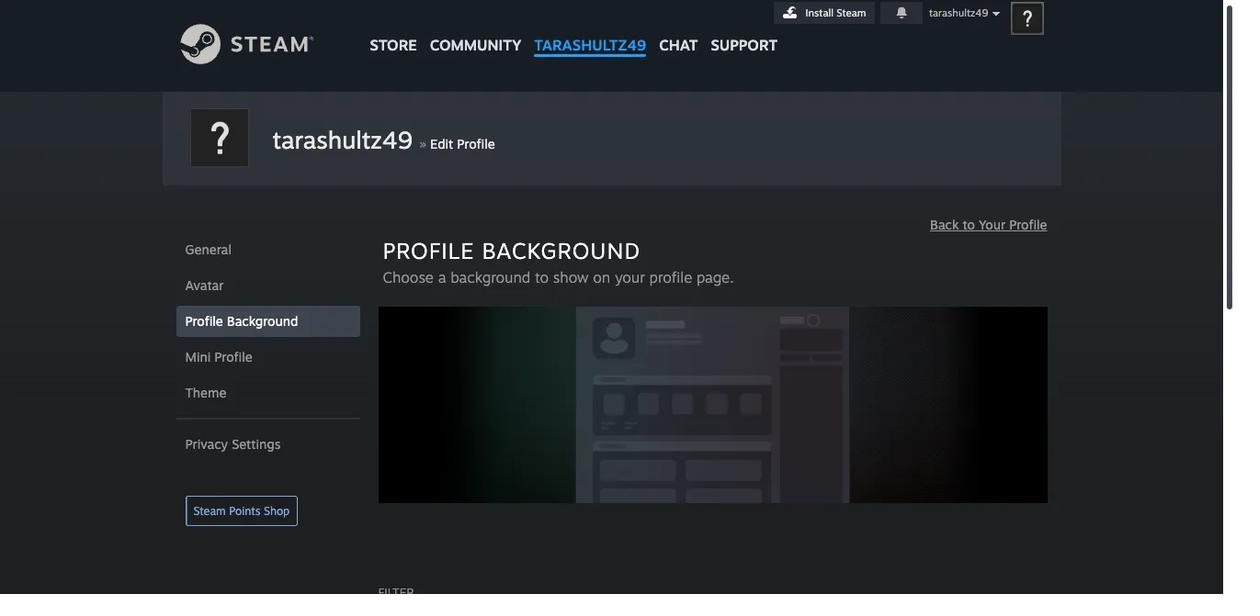 Task type: describe. For each thing, give the bounding box(es) containing it.
show
[[553, 268, 589, 287]]

general
[[185, 242, 232, 257]]

profile right your
[[1010, 217, 1048, 233]]

back
[[930, 217, 959, 233]]

settings
[[232, 437, 281, 452]]

back to your profile
[[930, 217, 1048, 233]]

steam points shop link
[[185, 496, 298, 527]]

general link
[[176, 234, 360, 266]]

your
[[979, 217, 1006, 233]]

background for profile background choose a background to show on your profile page.
[[482, 237, 641, 265]]

edit profile link
[[430, 136, 495, 152]]

chat link
[[653, 0, 705, 59]]

mini profile link
[[176, 342, 360, 373]]

back to your profile link
[[930, 217, 1048, 233]]

page.
[[697, 268, 734, 287]]

a
[[438, 268, 446, 287]]

profile background choose a background to show on your profile page.
[[383, 237, 734, 287]]

install steam
[[806, 6, 867, 19]]

to inside profile background choose a background to show on your profile page.
[[535, 268, 549, 287]]

profile background link
[[176, 306, 360, 337]]

privacy settings link
[[176, 429, 360, 461]]

choose
[[383, 268, 434, 287]]

points
[[229, 505, 261, 519]]

0 vertical spatial to
[[963, 217, 975, 233]]

mini
[[185, 349, 211, 365]]

2 vertical spatial tarashultz49
[[273, 125, 413, 154]]

store link
[[364, 0, 424, 63]]

store
[[370, 36, 417, 54]]

install
[[806, 6, 834, 19]]

profile down avatar
[[185, 314, 223, 329]]

profile inside profile background choose a background to show on your profile page.
[[383, 237, 475, 265]]

1 horizontal spatial steam
[[837, 6, 867, 19]]

2 horizontal spatial tarashultz49
[[929, 6, 989, 19]]

0 horizontal spatial steam
[[194, 505, 226, 519]]



Task type: locate. For each thing, give the bounding box(es) containing it.
to left "show"
[[535, 268, 549, 287]]

1 vertical spatial tarashultz49
[[534, 36, 647, 54]]

background
[[451, 268, 531, 287]]

tarashultz49
[[929, 6, 989, 19], [534, 36, 647, 54], [273, 125, 413, 154]]

mini profile
[[185, 349, 252, 365]]

background inside profile background choose a background to show on your profile page.
[[482, 237, 641, 265]]

steam right install
[[837, 6, 867, 19]]

1 horizontal spatial background
[[482, 237, 641, 265]]

to
[[963, 217, 975, 233], [535, 268, 549, 287]]

0 vertical spatial background
[[482, 237, 641, 265]]

edit
[[430, 136, 454, 152]]

0 vertical spatial steam
[[837, 6, 867, 19]]

steam points shop
[[194, 505, 290, 519]]

1 vertical spatial steam
[[194, 505, 226, 519]]

shop
[[264, 505, 290, 519]]

tarashultz49 link
[[528, 0, 653, 63], [273, 125, 413, 154]]

support link
[[705, 0, 784, 59]]

profile
[[457, 136, 495, 152], [1010, 217, 1048, 233], [383, 237, 475, 265], [185, 314, 223, 329], [215, 349, 252, 365]]

steam
[[837, 6, 867, 19], [194, 505, 226, 519]]

background
[[482, 237, 641, 265], [227, 314, 298, 329]]

support
[[711, 36, 778, 54]]

avatar
[[185, 278, 224, 293]]

install steam link
[[774, 2, 875, 24]]

tarashultz49 link left chat
[[528, 0, 653, 63]]

1 horizontal spatial tarashultz49
[[534, 36, 647, 54]]

»
[[420, 134, 427, 153]]

0 vertical spatial tarashultz49 link
[[528, 0, 653, 63]]

1 vertical spatial background
[[227, 314, 298, 329]]

steam left points
[[194, 505, 226, 519]]

theme link
[[176, 378, 360, 409]]

0 horizontal spatial to
[[535, 268, 549, 287]]

tarashultz49 link left »
[[273, 125, 413, 154]]

privacy settings
[[185, 437, 281, 452]]

avatar link
[[176, 270, 360, 302]]

profile background
[[185, 314, 298, 329]]

to left your
[[963, 217, 975, 233]]

profile inside tarashultz49 » edit profile
[[457, 136, 495, 152]]

0 horizontal spatial tarashultz49 link
[[273, 125, 413, 154]]

1 horizontal spatial tarashultz49 link
[[528, 0, 653, 63]]

tarashultz49 » edit profile
[[273, 125, 495, 154]]

profile right mini
[[215, 349, 252, 365]]

on
[[593, 268, 611, 287]]

background down avatar link
[[227, 314, 298, 329]]

community link
[[424, 0, 528, 63]]

your
[[615, 268, 645, 287]]

chat
[[659, 36, 698, 54]]

background for profile background
[[227, 314, 298, 329]]

0 horizontal spatial background
[[227, 314, 298, 329]]

profile up a
[[383, 237, 475, 265]]

1 vertical spatial tarashultz49 link
[[273, 125, 413, 154]]

0 horizontal spatial tarashultz49
[[273, 125, 413, 154]]

1 horizontal spatial to
[[963, 217, 975, 233]]

privacy
[[185, 437, 228, 452]]

profile right edit
[[457, 136, 495, 152]]

1 vertical spatial to
[[535, 268, 549, 287]]

theme
[[185, 385, 226, 401]]

community
[[430, 36, 522, 54]]

0 vertical spatial tarashultz49
[[929, 6, 989, 19]]

profile
[[650, 268, 693, 287]]

background up "show"
[[482, 237, 641, 265]]



Task type: vqa. For each thing, say whether or not it's contained in the screenshot.
Close this tab Icon
no



